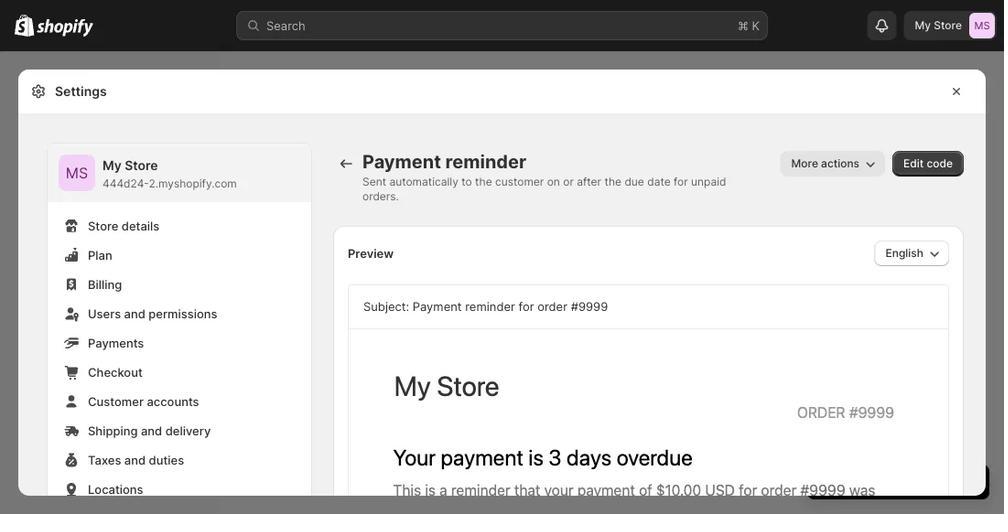 Task type: describe. For each thing, give the bounding box(es) containing it.
after
[[577, 175, 602, 189]]

search
[[267, 18, 306, 33]]

sales channels
[[18, 317, 98, 331]]

taxes
[[88, 453, 121, 468]]

edit code button
[[893, 151, 965, 177]]

home
[[44, 71, 77, 86]]

my store image inside shop settings menu element
[[59, 155, 95, 191]]

users and permissions
[[88, 307, 217, 321]]

users and permissions link
[[59, 301, 300, 327]]

to
[[462, 175, 472, 189]]

edit
[[904, 157, 924, 170]]

1 horizontal spatial my store image
[[970, 13, 996, 38]]

customer accounts link
[[59, 389, 300, 415]]

shipping and delivery link
[[59, 419, 300, 444]]

code
[[927, 157, 954, 170]]

#9999
[[571, 300, 608, 314]]

1 vertical spatial settings
[[44, 480, 91, 494]]

discounts
[[44, 277, 101, 291]]

due
[[625, 175, 645, 189]]

and for taxes
[[124, 453, 146, 468]]

payment reminder sent automatically to the customer on or after the due date for unpaid orders.
[[363, 151, 727, 203]]

ms button
[[59, 155, 95, 191]]

order
[[538, 300, 568, 314]]

subject: payment reminder for order #9999
[[364, 300, 608, 314]]

duties
[[149, 453, 184, 468]]

more
[[792, 157, 819, 170]]

english button
[[875, 241, 950, 267]]

2 the from the left
[[605, 175, 622, 189]]

⌘ k
[[738, 18, 760, 33]]

shopify image
[[15, 14, 34, 36]]

date
[[648, 175, 671, 189]]

apps
[[18, 409, 46, 422]]

0 horizontal spatial for
[[519, 300, 535, 314]]

k
[[752, 18, 760, 33]]

1 the from the left
[[475, 175, 492, 189]]

my for my store
[[916, 19, 932, 32]]

payments
[[88, 336, 144, 350]]

users
[[88, 307, 121, 321]]

and for shipping
[[141, 424, 162, 438]]

shopify image
[[37, 19, 94, 37]]

444d24-
[[103, 177, 149, 191]]

my store
[[916, 19, 963, 32]]

my for my store 444d24-2.myshopify.com
[[103, 158, 122, 174]]

accounts
[[147, 395, 199, 409]]

store details link
[[59, 213, 300, 239]]

settings inside 'dialog'
[[55, 84, 107, 99]]

payments link
[[59, 331, 300, 356]]

checkout
[[88, 365, 143, 380]]

sales
[[18, 317, 47, 331]]

0 horizontal spatial store
[[88, 219, 118, 233]]

taxes and duties link
[[59, 448, 300, 474]]

1 vertical spatial payment
[[413, 300, 462, 314]]

english
[[886, 247, 924, 260]]

delivery
[[165, 424, 211, 438]]

plan link
[[59, 243, 300, 268]]



Task type: locate. For each thing, give the bounding box(es) containing it.
or
[[564, 175, 574, 189]]

channels
[[50, 317, 98, 331]]

payment right subject:
[[413, 300, 462, 314]]

and for users
[[124, 307, 146, 321]]

store inside my store 444d24-2.myshopify.com
[[125, 158, 158, 174]]

edit code
[[904, 157, 954, 170]]

my store image
[[970, 13, 996, 38], [59, 155, 95, 191]]

the left due
[[605, 175, 622, 189]]

orders.
[[363, 190, 399, 203]]

for inside payment reminder sent automatically to the customer on or after the due date for unpaid orders.
[[674, 175, 689, 189]]

more actions button
[[781, 151, 886, 177]]

my
[[916, 19, 932, 32], [103, 158, 122, 174]]

store for my store 444d24-2.myshopify.com
[[125, 158, 158, 174]]

0 vertical spatial for
[[674, 175, 689, 189]]

preview
[[348, 246, 394, 261]]

the right to
[[475, 175, 492, 189]]

1 vertical spatial my store image
[[59, 155, 95, 191]]

⌘
[[738, 18, 749, 33]]

0 vertical spatial store
[[935, 19, 963, 32]]

checkout link
[[59, 360, 300, 386]]

customer
[[496, 175, 544, 189]]

settings down shopify image
[[55, 84, 107, 99]]

store details
[[88, 219, 160, 233]]

0 vertical spatial settings
[[55, 84, 107, 99]]

payment up automatically
[[363, 151, 441, 173]]

2 vertical spatial store
[[88, 219, 118, 233]]

locations link
[[59, 477, 300, 503]]

on
[[547, 175, 560, 189]]

0 vertical spatial my store image
[[970, 13, 996, 38]]

1 horizontal spatial store
[[125, 158, 158, 174]]

settings down 'taxes'
[[44, 480, 91, 494]]

details
[[122, 219, 160, 233]]

0 vertical spatial reminder
[[446, 151, 527, 173]]

settings
[[55, 84, 107, 99], [44, 480, 91, 494]]

the
[[475, 175, 492, 189], [605, 175, 622, 189]]

and right users
[[124, 307, 146, 321]]

1 vertical spatial store
[[125, 158, 158, 174]]

2 horizontal spatial store
[[935, 19, 963, 32]]

1 vertical spatial reminder
[[466, 300, 516, 314]]

customer
[[88, 395, 144, 409]]

and down customer accounts at the left bottom of page
[[141, 424, 162, 438]]

my store image right my store
[[970, 13, 996, 38]]

0 horizontal spatial my store image
[[59, 155, 95, 191]]

shipping
[[88, 424, 138, 438]]

0 horizontal spatial the
[[475, 175, 492, 189]]

customer accounts
[[88, 395, 199, 409]]

0 vertical spatial my
[[916, 19, 932, 32]]

taxes and duties
[[88, 453, 184, 468]]

0 vertical spatial payment
[[363, 151, 441, 173]]

billing
[[88, 278, 122, 292]]

home link
[[11, 66, 209, 92]]

1 vertical spatial and
[[141, 424, 162, 438]]

2.myshopify.com
[[149, 177, 237, 191]]

shipping and delivery
[[88, 424, 211, 438]]

0 vertical spatial and
[[124, 307, 146, 321]]

for right date
[[674, 175, 689, 189]]

payment
[[363, 151, 441, 173], [413, 300, 462, 314]]

my store 444d24-2.myshopify.com
[[103, 158, 237, 191]]

locations
[[88, 483, 143, 497]]

more actions
[[792, 157, 860, 170]]

subject:
[[364, 300, 410, 314]]

sent
[[363, 175, 387, 189]]

actions
[[822, 157, 860, 170]]

reminder
[[446, 151, 527, 173], [466, 300, 516, 314]]

1 vertical spatial my
[[103, 158, 122, 174]]

1 vertical spatial for
[[519, 300, 535, 314]]

reminder left order
[[466, 300, 516, 314]]

sales channels button
[[11, 311, 209, 337]]

shop settings menu element
[[48, 144, 311, 515]]

settings dialog
[[18, 70, 987, 515]]

permissions
[[149, 307, 217, 321]]

my store image left '444d24-' at the left
[[59, 155, 95, 191]]

for left order
[[519, 300, 535, 314]]

1 horizontal spatial my
[[916, 19, 932, 32]]

automatically
[[390, 175, 459, 189]]

discounts link
[[11, 271, 209, 297]]

2 vertical spatial and
[[124, 453, 146, 468]]

payment inside payment reminder sent automatically to the customer on or after the due date for unpaid orders.
[[363, 151, 441, 173]]

settings link
[[11, 474, 209, 500]]

my inside my store 444d24-2.myshopify.com
[[103, 158, 122, 174]]

1 horizontal spatial the
[[605, 175, 622, 189]]

for
[[674, 175, 689, 189], [519, 300, 535, 314]]

and
[[124, 307, 146, 321], [141, 424, 162, 438], [124, 453, 146, 468]]

plan
[[88, 248, 112, 262]]

store for my store
[[935, 19, 963, 32]]

unpaid
[[692, 175, 727, 189]]

reminder up to
[[446, 151, 527, 173]]

apps button
[[11, 403, 209, 429]]

1 horizontal spatial for
[[674, 175, 689, 189]]

0 horizontal spatial my
[[103, 158, 122, 174]]

store
[[935, 19, 963, 32], [125, 158, 158, 174], [88, 219, 118, 233]]

billing link
[[59, 272, 300, 298]]

and right 'taxes'
[[124, 453, 146, 468]]

reminder inside payment reminder sent automatically to the customer on or after the due date for unpaid orders.
[[446, 151, 527, 173]]



Task type: vqa. For each thing, say whether or not it's contained in the screenshot.
the billing LINK
yes



